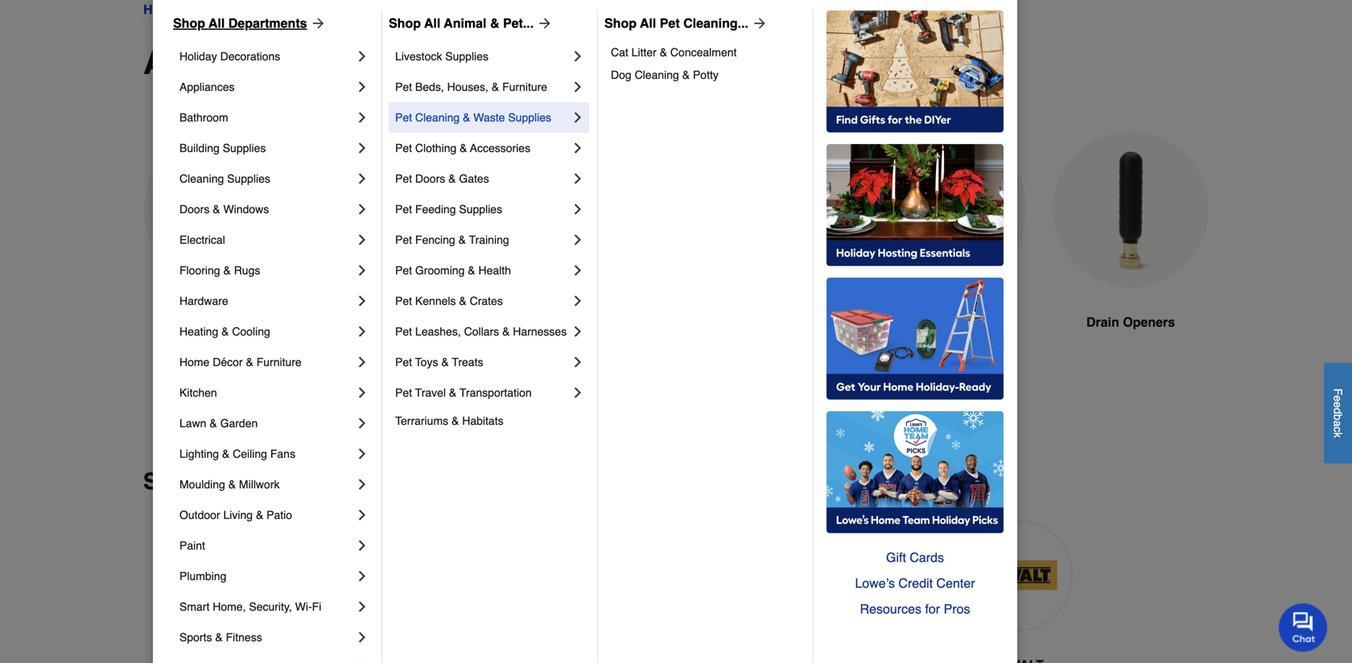 Task type: vqa. For each thing, say whether or not it's contained in the screenshot.
leftmost the Accessible
no



Task type: describe. For each thing, give the bounding box(es) containing it.
chevron right image for kitchen
[[354, 385, 370, 401]]

k
[[1332, 432, 1345, 438]]

hand augers
[[182, 315, 261, 330]]

0 horizontal spatial cleaning
[[180, 172, 224, 185]]

flooring & rugs link
[[180, 255, 354, 286]]

home décor & furniture link
[[180, 347, 354, 378]]

holiday decorations link
[[180, 41, 354, 72]]

for
[[925, 602, 940, 617]]

chevron right image for pet feeding supplies
[[570, 201, 586, 217]]

chevron right image for pet kennels & crates
[[570, 293, 586, 309]]

a yellow jug of drano commercial line drain cleaner. image
[[507, 132, 663, 288]]

houses,
[[447, 81, 489, 93]]

pet cleaning & waste supplies link
[[395, 102, 570, 133]]

lowe's credit center
[[855, 576, 975, 591]]

training
[[469, 233, 509, 246]]

shop all pet cleaning... link
[[605, 14, 768, 33]]

bathroom
[[180, 111, 228, 124]]

wi-
[[295, 601, 312, 613]]

get your home holiday-ready. image
[[827, 278, 1004, 400]]

& inside doors & windows link
[[213, 203, 220, 216]]

cleaning supplies link
[[180, 163, 354, 194]]

fencing
[[415, 233, 455, 246]]

1 e from the top
[[1332, 395, 1345, 402]]

habitats
[[462, 415, 504, 427]]

chevron right image for pet toys & treats
[[570, 354, 586, 370]]

shop all animal & pet...
[[389, 16, 534, 31]]

outdoor
[[180, 509, 220, 522]]

0 vertical spatial plungers
[[314, 2, 365, 17]]

dog
[[611, 68, 632, 81]]

gates
[[459, 172, 489, 185]]

f e e d b a c k
[[1332, 388, 1345, 438]]

home décor & furniture
[[180, 356, 302, 369]]

building
[[180, 142, 220, 155]]

sports & fitness link
[[180, 622, 354, 653]]

pet for pet fencing & training
[[395, 233, 412, 246]]

ceiling
[[233, 448, 267, 460]]

pet up the cat litter & concealment
[[660, 16, 680, 31]]

chevron right image for hardware
[[354, 293, 370, 309]]

feeding
[[415, 203, 456, 216]]

chevron right image for heating & cooling
[[354, 324, 370, 340]]

lighting & ceiling fans link
[[180, 439, 354, 469]]

smart
[[180, 601, 210, 613]]

drain cleaners & chemicals link
[[507, 132, 663, 390]]

cat litter & concealment link
[[611, 41, 802, 64]]

livestock supplies link
[[395, 41, 570, 72]]

chevron right image for home décor & furniture
[[354, 354, 370, 370]]

resources
[[860, 602, 922, 617]]

bathroom link
[[180, 102, 354, 133]]

collars
[[464, 325, 499, 338]]

1 vertical spatial plumbing
[[180, 570, 227, 583]]

a kobalt music wire drain hand auger. image
[[143, 132, 299, 288]]

hardware link
[[180, 286, 354, 316]]

holiday decorations
[[180, 50, 280, 63]]

leashes,
[[415, 325, 461, 338]]

crates
[[470, 295, 503, 308]]

flooring & rugs
[[180, 264, 260, 277]]

chemicals
[[553, 334, 617, 349]]

chevron right image for pet travel & transportation
[[570, 385, 586, 401]]

cleaners
[[570, 315, 624, 330]]

augers for hand augers
[[217, 315, 261, 330]]

moulding & millwork link
[[180, 469, 354, 500]]

chevron right image for building supplies
[[354, 140, 370, 156]]

pet for pet feeding supplies
[[395, 203, 412, 216]]

drain for drain cleaners & chemicals
[[533, 315, 566, 330]]

& inside heating & cooling link
[[221, 325, 229, 338]]

augers for machine augers
[[409, 315, 453, 330]]

& inside "outdoor living & patio" "link"
[[256, 509, 263, 522]]

chevron right image for pet leashes, collars & harnesses
[[570, 324, 586, 340]]

pet leashes, collars & harnesses link
[[395, 316, 570, 347]]

drain snakes link
[[871, 132, 1027, 371]]

brand
[[238, 469, 304, 495]]

1 vertical spatial augers, plungers & drain openers
[[143, 44, 673, 81]]

pet clothing & accessories
[[395, 142, 531, 155]]

decorations
[[220, 50, 280, 63]]

holiday
[[180, 50, 217, 63]]

millwork
[[239, 478, 280, 491]]

potty
[[693, 68, 719, 81]]

2 vertical spatial openers
[[1123, 315, 1175, 330]]

supplies for building supplies
[[223, 142, 266, 155]]

pet doors & gates
[[395, 172, 489, 185]]

chevron right image for pet beds, houses, & furniture
[[570, 79, 586, 95]]

cleaning for dog
[[635, 68, 679, 81]]

& inside dog cleaning & potty link
[[682, 68, 690, 81]]

fans
[[270, 448, 295, 460]]

& inside pet clothing & accessories link
[[460, 142, 467, 155]]

korky logo. image
[[826, 520, 936, 631]]

security,
[[249, 601, 292, 613]]

accessories
[[470, 142, 531, 155]]

lowe's
[[855, 576, 895, 591]]

chevron right image for pet fencing & training
[[570, 232, 586, 248]]

shop by brand
[[143, 469, 304, 495]]

dog cleaning & potty link
[[611, 64, 802, 86]]

0 vertical spatial augers, plungers & drain openers
[[266, 2, 464, 17]]

pet for pet clothing & accessories
[[395, 142, 412, 155]]

gift cards link
[[827, 545, 1004, 571]]

& inside 'augers, plungers & drain openers' link
[[368, 2, 377, 17]]

c
[[1332, 427, 1345, 432]]

chevron right image for bathroom
[[354, 109, 370, 126]]

patio
[[267, 509, 292, 522]]

a black rubber plunger. image
[[689, 132, 845, 289]]

& inside flooring & rugs link
[[223, 264, 231, 277]]

holiday hosting essentials. image
[[827, 144, 1004, 266]]

2 e from the top
[[1332, 402, 1345, 408]]

& inside pet fencing & training link
[[459, 233, 466, 246]]

chevron right image for paint
[[354, 538, 370, 554]]

pet...
[[503, 16, 534, 31]]

pet doors & gates link
[[395, 163, 570, 194]]

chevron right image for pet cleaning & waste supplies
[[570, 109, 586, 126]]

chevron right image for moulding & millwork
[[354, 477, 370, 493]]

terrariums & habitats
[[395, 415, 504, 427]]

electrical link
[[180, 225, 354, 255]]

fi
[[312, 601, 321, 613]]

machine
[[354, 315, 405, 330]]

chevron right image for cleaning supplies
[[354, 171, 370, 187]]

snakes
[[945, 315, 990, 330]]

supplies for cleaning supplies
[[227, 172, 270, 185]]

lighting & ceiling fans
[[180, 448, 295, 460]]

home for home décor & furniture
[[180, 356, 210, 369]]

drain openers link
[[1053, 132, 1209, 371]]

cleaning for pet
[[415, 111, 460, 124]]

electrical
[[180, 233, 225, 246]]

1 vertical spatial doors
[[180, 203, 210, 216]]

arrow right image for shop all pet cleaning...
[[749, 15, 768, 31]]

drain for drain snakes
[[908, 315, 941, 330]]

chevron right image for lighting & ceiling fans
[[354, 446, 370, 462]]

smart home, security, wi-fi
[[180, 601, 321, 613]]

home for home
[[143, 2, 179, 17]]

drain cleaners & chemicals
[[533, 315, 637, 349]]

shop for shop all animal & pet...
[[389, 16, 421, 31]]

dewalt logo. image
[[962, 520, 1073, 631]]

& inside shop all animal & pet... link
[[490, 16, 500, 31]]

zep logo. image
[[280, 520, 390, 631]]

cards
[[910, 550, 944, 565]]

pet leashes, collars & harnesses
[[395, 325, 567, 338]]

shop
[[143, 469, 200, 495]]

d
[[1332, 408, 1345, 414]]

pet travel & transportation
[[395, 386, 532, 399]]

& inside cat litter & concealment link
[[660, 46, 667, 59]]

& inside "pet leashes, collars & harnesses" link
[[502, 325, 510, 338]]

chevron right image for holiday decorations
[[354, 48, 370, 64]]



Task type: locate. For each thing, give the bounding box(es) containing it.
pet left leashes,
[[395, 325, 412, 338]]

2 arrow right image from the left
[[534, 15, 553, 31]]

0 vertical spatial cleaning
[[635, 68, 679, 81]]

pet up the machine augers
[[395, 295, 412, 308]]

1 arrow right image from the left
[[307, 15, 326, 31]]

0 horizontal spatial arrow right image
[[307, 15, 326, 31]]

all for departments
[[209, 16, 225, 31]]

appliances
[[180, 81, 235, 93]]

all
[[209, 16, 225, 31], [424, 16, 441, 31], [640, 16, 656, 31]]

1 vertical spatial plumbing link
[[180, 561, 354, 592]]

pet kennels & crates
[[395, 295, 503, 308]]

pet for pet doors & gates
[[395, 172, 412, 185]]

0 vertical spatial plumbing link
[[193, 0, 252, 19]]

concealment
[[671, 46, 737, 59]]

augers, up holiday decorations link
[[266, 2, 310, 17]]

1 vertical spatial cleaning
[[415, 111, 460, 124]]

gift cards
[[886, 550, 944, 565]]

1 horizontal spatial shop
[[389, 16, 421, 31]]

doors up electrical on the left of the page
[[180, 203, 210, 216]]

& inside pet cleaning & waste supplies link
[[463, 111, 470, 124]]

1 horizontal spatial cleaning
[[415, 111, 460, 124]]

drain inside drain cleaners & chemicals
[[533, 315, 566, 330]]

machine augers
[[354, 315, 453, 330]]

plumbing up smart
[[180, 570, 227, 583]]

supplies up the houses,
[[445, 50, 489, 63]]

f e e d b a c k button
[[1324, 363, 1352, 464]]

supplies up pet fencing & training link
[[459, 203, 502, 216]]

doors up feeding
[[415, 172, 445, 185]]

paint
[[180, 539, 205, 552]]

pet left travel
[[395, 386, 412, 399]]

arrow right image for shop all animal & pet...
[[534, 15, 553, 31]]

& inside lawn & garden link
[[210, 417, 217, 430]]

drain for drain openers
[[1087, 315, 1120, 330]]

plumbing
[[193, 2, 252, 17], [180, 570, 227, 583]]

plungers down 'augers, plungers & drain openers' link
[[272, 44, 410, 81]]

1 horizontal spatial furniture
[[502, 81, 547, 93]]

pet for pet grooming & health
[[395, 264, 412, 277]]

2 augers from the left
[[409, 315, 453, 330]]

& inside sports & fitness 'link'
[[215, 631, 223, 644]]

pet cleaning & waste supplies
[[395, 111, 551, 124]]

0 horizontal spatial doors
[[180, 203, 210, 216]]

e up b
[[1332, 402, 1345, 408]]

all for pet
[[640, 16, 656, 31]]

1 vertical spatial plungers
[[272, 44, 410, 81]]

0 horizontal spatial shop
[[173, 16, 205, 31]]

& inside terrariums & habitats link
[[452, 415, 459, 427]]

arrow right image up cat litter & concealment link
[[749, 15, 768, 31]]

furniture up waste
[[502, 81, 547, 93]]

chevron right image
[[570, 48, 586, 64], [570, 79, 586, 95], [354, 140, 370, 156], [570, 140, 586, 156], [354, 171, 370, 187], [570, 171, 586, 187], [354, 232, 370, 248], [570, 232, 586, 248], [354, 262, 370, 279], [570, 262, 586, 279], [354, 293, 370, 309], [570, 293, 586, 309], [354, 415, 370, 431], [354, 446, 370, 462], [354, 538, 370, 554], [354, 568, 370, 584], [354, 599, 370, 615], [354, 630, 370, 646]]

pet left feeding
[[395, 203, 412, 216]]

center
[[937, 576, 975, 591]]

cleaning down litter
[[635, 68, 679, 81]]

0 horizontal spatial openers
[[415, 2, 464, 17]]

0 vertical spatial openers
[[415, 2, 464, 17]]

shop all animal & pet... link
[[389, 14, 553, 33]]

1 shop from the left
[[173, 16, 205, 31]]

arrow right image inside shop all animal & pet... link
[[534, 15, 553, 31]]

arrow right image for shop all departments
[[307, 15, 326, 31]]

0 horizontal spatial home
[[143, 2, 179, 17]]

home link
[[143, 0, 179, 19]]

sports & fitness
[[180, 631, 262, 644]]

pet down livestock
[[395, 111, 412, 124]]

2 all from the left
[[424, 16, 441, 31]]

cat litter & concealment
[[611, 46, 737, 59]]

&
[[368, 2, 377, 17], [490, 16, 500, 31], [419, 44, 442, 81], [660, 46, 667, 59], [682, 68, 690, 81], [492, 81, 499, 93], [463, 111, 470, 124], [460, 142, 467, 155], [449, 172, 456, 185], [213, 203, 220, 216], [459, 233, 466, 246], [223, 264, 231, 277], [468, 264, 475, 277], [459, 295, 467, 308], [628, 315, 637, 330], [221, 325, 229, 338], [502, 325, 510, 338], [246, 356, 253, 369], [441, 356, 449, 369], [449, 386, 457, 399], [452, 415, 459, 427], [210, 417, 217, 430], [222, 448, 230, 460], [228, 478, 236, 491], [256, 509, 263, 522], [215, 631, 223, 644]]

& inside pet grooming & health link
[[468, 264, 475, 277]]

chevron right image for flooring & rugs
[[354, 262, 370, 279]]

& inside pet kennels & crates link
[[459, 295, 467, 308]]

shop up cat at top
[[605, 16, 637, 31]]

augers, plungers & drain openers down shop all animal & pet...
[[143, 44, 673, 81]]

3 all from the left
[[640, 16, 656, 31]]

f
[[1332, 388, 1345, 395]]

pet for pet leashes, collars & harnesses
[[395, 325, 412, 338]]

departments
[[228, 16, 307, 31]]

plungers right departments
[[314, 2, 365, 17]]

0 vertical spatial home
[[143, 2, 179, 17]]

lawn & garden link
[[180, 408, 354, 439]]

hand augers link
[[143, 132, 299, 371]]

furniture up the kitchen link
[[257, 356, 302, 369]]

pet left grooming
[[395, 264, 412, 277]]

1 horizontal spatial all
[[424, 16, 441, 31]]

hardware
[[180, 295, 228, 308]]

a cobra rubber bladder with brass fitting. image
[[1053, 132, 1209, 288]]

0 horizontal spatial furniture
[[257, 356, 302, 369]]

chevron right image for outdoor living & patio
[[354, 507, 370, 523]]

building supplies
[[180, 142, 266, 155]]

augers, plungers & drain openers
[[266, 2, 464, 17], [143, 44, 673, 81]]

all left "animal"
[[424, 16, 441, 31]]

1 vertical spatial augers,
[[143, 44, 263, 81]]

heating & cooling
[[180, 325, 270, 338]]

arrow right image inside shop all pet cleaning... link
[[749, 15, 768, 31]]

2 shop from the left
[[389, 16, 421, 31]]

resources for pros link
[[827, 597, 1004, 622]]

terrariums & habitats link
[[395, 408, 586, 434]]

1 vertical spatial furniture
[[257, 356, 302, 369]]

chevron right image for pet doors & gates
[[570, 171, 586, 187]]

augers, down shop all departments
[[143, 44, 263, 81]]

shop up livestock
[[389, 16, 421, 31]]

pet left clothing
[[395, 142, 412, 155]]

1 vertical spatial openers
[[542, 44, 673, 81]]

& inside drain cleaners & chemicals
[[628, 315, 637, 330]]

pet up 'pet feeding supplies'
[[395, 172, 412, 185]]

lighting
[[180, 448, 219, 460]]

animal
[[444, 16, 487, 31]]

by
[[206, 469, 232, 495]]

pet for pet beds, houses, & furniture
[[395, 81, 412, 93]]

pet left fencing
[[395, 233, 412, 246]]

1 augers from the left
[[217, 315, 261, 330]]

home,
[[213, 601, 246, 613]]

2 horizontal spatial all
[[640, 16, 656, 31]]

beds,
[[415, 81, 444, 93]]

2 horizontal spatial cleaning
[[635, 68, 679, 81]]

1 horizontal spatial augers
[[409, 315, 453, 330]]

toys
[[415, 356, 438, 369]]

shop up the 'holiday'
[[173, 16, 205, 31]]

0 horizontal spatial augers,
[[143, 44, 263, 81]]

& inside pet travel & transportation link
[[449, 386, 457, 399]]

& inside 'home décor & furniture' link
[[246, 356, 253, 369]]

3 arrow right image from the left
[[749, 15, 768, 31]]

a brass craft music wire machine auger. image
[[325, 132, 481, 289]]

pet for pet travel & transportation
[[395, 386, 412, 399]]

plumbing link up holiday decorations
[[193, 0, 252, 19]]

pet left toys at the left
[[395, 356, 412, 369]]

0 horizontal spatial augers
[[217, 315, 261, 330]]

pet beds, houses, & furniture link
[[395, 72, 570, 102]]

cobra logo. image
[[553, 520, 663, 631]]

2 horizontal spatial shop
[[605, 16, 637, 31]]

shop for shop all departments
[[173, 16, 205, 31]]

garden
[[220, 417, 258, 430]]

chevron right image for doors & windows
[[354, 201, 370, 217]]

arrow right image inside shop all departments link
[[307, 15, 326, 31]]

plumbing link up security,
[[180, 561, 354, 592]]

shop all departments link
[[173, 14, 326, 33]]

pet for pet kennels & crates
[[395, 295, 412, 308]]

augers, plungers & drain openers up livestock
[[266, 2, 464, 17]]

augers
[[217, 315, 261, 330], [409, 315, 453, 330]]

chevron right image for pet clothing & accessories
[[570, 140, 586, 156]]

arrow right image up holiday decorations link
[[307, 15, 326, 31]]

all for animal
[[424, 16, 441, 31]]

arrow right image up livestock supplies link
[[534, 15, 553, 31]]

2 horizontal spatial arrow right image
[[749, 15, 768, 31]]

1 all from the left
[[209, 16, 225, 31]]

orange drain snakes. image
[[871, 132, 1027, 288]]

shop all pet cleaning...
[[605, 16, 749, 31]]

0 vertical spatial plumbing
[[193, 2, 252, 17]]

drain
[[380, 2, 411, 17], [451, 44, 533, 81], [533, 315, 566, 330], [908, 315, 941, 330], [1087, 315, 1120, 330]]

chat invite button image
[[1279, 603, 1328, 652]]

0 horizontal spatial all
[[209, 16, 225, 31]]

chevron right image for lawn & garden
[[354, 415, 370, 431]]

pet travel & transportation link
[[395, 378, 570, 408]]

2 vertical spatial cleaning
[[180, 172, 224, 185]]

& inside 'lighting & ceiling fans' "link"
[[222, 448, 230, 460]]

1 horizontal spatial openers
[[542, 44, 673, 81]]

cleaning
[[635, 68, 679, 81], [415, 111, 460, 124], [180, 172, 224, 185]]

chevron right image for plumbing
[[354, 568, 370, 584]]

chevron right image
[[354, 48, 370, 64], [354, 79, 370, 95], [354, 109, 370, 126], [570, 109, 586, 126], [354, 201, 370, 217], [570, 201, 586, 217], [354, 324, 370, 340], [570, 324, 586, 340], [354, 354, 370, 370], [570, 354, 586, 370], [354, 385, 370, 401], [570, 385, 586, 401], [354, 477, 370, 493], [354, 507, 370, 523], [354, 660, 370, 663]]

all up holiday decorations
[[209, 16, 225, 31]]

moulding & millwork
[[180, 478, 280, 491]]

supplies right waste
[[508, 111, 551, 124]]

chevron right image for electrical
[[354, 232, 370, 248]]

rugs
[[234, 264, 260, 277]]

& inside pet beds, houses, & furniture link
[[492, 81, 499, 93]]

0 vertical spatial doors
[[415, 172, 445, 185]]

supplies for livestock supplies
[[445, 50, 489, 63]]

lawn
[[180, 417, 206, 430]]

doors & windows
[[180, 203, 269, 216]]

lowe's credit center link
[[827, 571, 1004, 597]]

health
[[479, 264, 511, 277]]

augers,
[[266, 2, 310, 17], [143, 44, 263, 81]]

kitchen link
[[180, 378, 354, 408]]

harnesses
[[513, 325, 567, 338]]

1 horizontal spatial home
[[180, 356, 210, 369]]

plumbing up holiday decorations
[[193, 2, 252, 17]]

2 horizontal spatial openers
[[1123, 315, 1175, 330]]

clothing
[[415, 142, 457, 155]]

pet fencing & training
[[395, 233, 509, 246]]

chevron right image for smart home, security, wi-fi
[[354, 599, 370, 615]]

transportation
[[460, 386, 532, 399]]

litter
[[632, 46, 657, 59]]

& inside moulding & millwork 'link'
[[228, 478, 236, 491]]

chevron right image for sports & fitness
[[354, 630, 370, 646]]

pet kennels & crates link
[[395, 286, 570, 316]]

all up litter
[[640, 16, 656, 31]]

1 horizontal spatial augers,
[[266, 2, 310, 17]]

augers, plungers & drain openers link
[[266, 0, 464, 19]]

pet for pet cleaning & waste supplies
[[395, 111, 412, 124]]

cleaning up clothing
[[415, 111, 460, 124]]

& inside pet doors & gates link
[[449, 172, 456, 185]]

pet left "beds,"
[[395, 81, 412, 93]]

supplies up cleaning supplies
[[223, 142, 266, 155]]

1 horizontal spatial doors
[[415, 172, 445, 185]]

flooring
[[180, 264, 220, 277]]

lowe's home team holiday picks. image
[[827, 411, 1004, 534]]

find gifts for the diyer. image
[[827, 10, 1004, 133]]

1 vertical spatial home
[[180, 356, 210, 369]]

cleaning down building
[[180, 172, 224, 185]]

pet toys & treats link
[[395, 347, 570, 378]]

chevron right image for livestock supplies
[[570, 48, 586, 64]]

home inside 'home décor & furniture' link
[[180, 356, 210, 369]]

& inside pet toys & treats link
[[441, 356, 449, 369]]

0 vertical spatial furniture
[[502, 81, 547, 93]]

shop for shop all pet cleaning...
[[605, 16, 637, 31]]

chevron right image for pet grooming & health
[[570, 262, 586, 279]]

pet beds, houses, & furniture
[[395, 81, 547, 93]]

cleaning supplies
[[180, 172, 270, 185]]

1 horizontal spatial arrow right image
[[534, 15, 553, 31]]

pet for pet toys & treats
[[395, 356, 412, 369]]

0 vertical spatial augers,
[[266, 2, 310, 17]]

openers
[[415, 2, 464, 17], [542, 44, 673, 81], [1123, 315, 1175, 330]]

e up d
[[1332, 395, 1345, 402]]

grooming
[[415, 264, 465, 277]]

resources for pros
[[860, 602, 970, 617]]

arrow right image
[[307, 15, 326, 31], [534, 15, 553, 31], [749, 15, 768, 31]]

outdoor living & patio
[[180, 509, 292, 522]]

pet feeding supplies link
[[395, 194, 570, 225]]

chevron right image for appliances
[[354, 79, 370, 95]]

drain openers
[[1087, 315, 1175, 330]]

terrariums
[[395, 415, 448, 427]]

3 shop from the left
[[605, 16, 637, 31]]

furniture
[[502, 81, 547, 93], [257, 356, 302, 369]]

supplies up windows
[[227, 172, 270, 185]]



